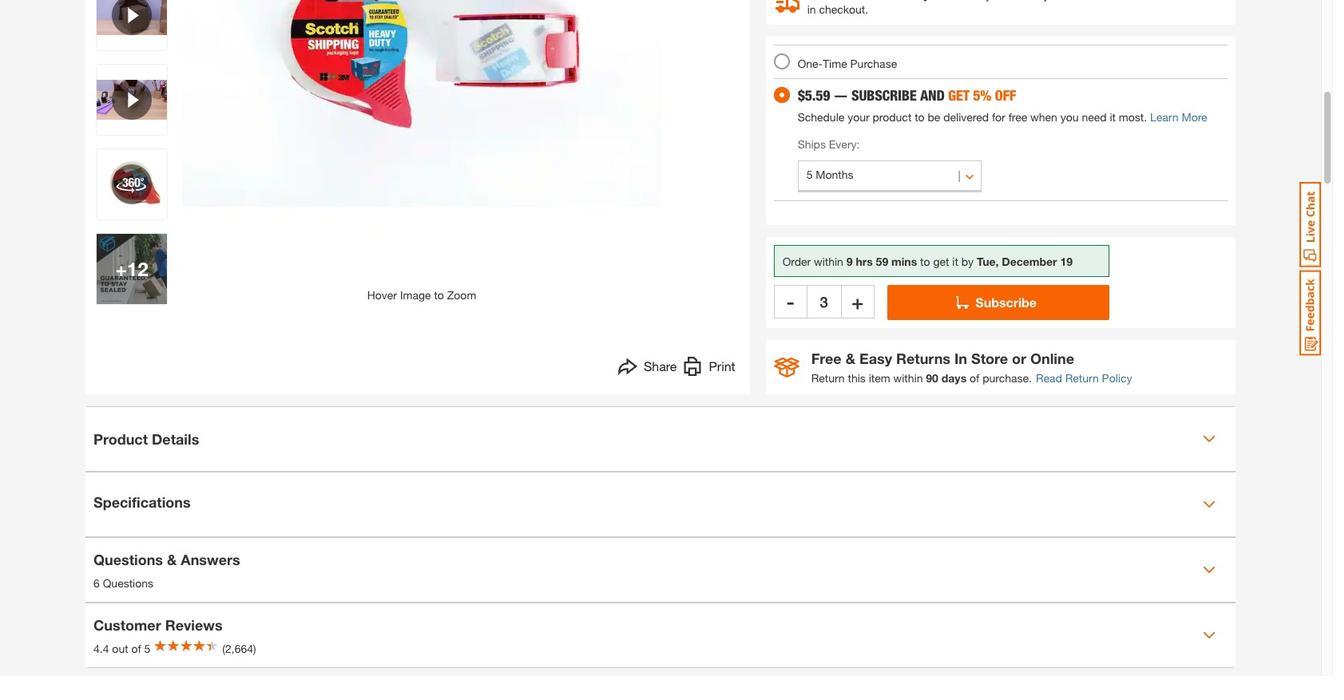 Task type: locate. For each thing, give the bounding box(es) containing it.
schedule for product
[[798, 110, 845, 124]]

delivered
[[944, 110, 989, 124]]

purchase
[[851, 57, 897, 70]]

hrs
[[856, 255, 873, 268]]

return right the read
[[1066, 372, 1099, 385]]

1 vertical spatial &
[[167, 551, 177, 569]]

days
[[942, 372, 967, 385]]

1 vertical spatial it
[[953, 255, 959, 268]]

5
[[973, 87, 981, 104], [144, 642, 150, 656]]

6309483245112 image
[[97, 65, 167, 135]]

need
[[1082, 110, 1107, 124]]

1 vertical spatial 5
[[144, 642, 150, 656]]

1 vertical spatial +
[[852, 291, 864, 313]]

for
[[992, 110, 1006, 124]]

0 horizontal spatial subscribe
[[852, 87, 917, 104]]

within
[[814, 255, 844, 268], [894, 372, 923, 385]]

of right 'days'
[[970, 372, 980, 385]]

0 horizontal spatial 5
[[144, 642, 150, 656]]

you
[[1061, 110, 1079, 124]]

customer
[[93, 617, 161, 634]]

order within 9 hrs 59 mins to get it by tue, december 19
[[783, 255, 1073, 268]]

delivery
[[1011, 0, 1050, 1]]

this
[[848, 372, 866, 385]]

subscribe down tue,
[[976, 295, 1037, 310]]

& inside free & easy returns in store or online return this item within 90 days of purchase. read return policy
[[846, 350, 856, 368]]

0 horizontal spatial your
[[848, 110, 870, 124]]

0 vertical spatial of
[[970, 372, 980, 385]]

0 vertical spatial it
[[1110, 110, 1116, 124]]

december
[[1002, 255, 1058, 268]]

within left 9 at right top
[[814, 255, 844, 268]]

schedule inside schedule your product to be delivered for free when you need it most. learn more
[[798, 110, 845, 124]]

& left the "answers"
[[167, 551, 177, 569]]

& for free
[[846, 350, 856, 368]]

0 vertical spatial &
[[846, 350, 856, 368]]

schedule down the 5.59
[[798, 110, 845, 124]]

print button
[[684, 357, 736, 381]]

1 horizontal spatial it
[[1110, 110, 1116, 124]]

subscribe button
[[887, 285, 1110, 321]]

2 caret image from the top
[[1203, 499, 1216, 512]]

4.4 out of 5
[[93, 642, 150, 656]]

of
[[970, 372, 980, 385], [131, 642, 141, 656]]

1 horizontal spatial subscribe
[[976, 295, 1037, 310]]

product
[[93, 430, 148, 448]]

0 vertical spatial within
[[814, 255, 844, 268]]

schedule inside schedule your delivery in checkout.
[[936, 0, 983, 1]]

to left the get
[[921, 255, 931, 268]]

0 horizontal spatial return
[[812, 372, 845, 385]]

get
[[934, 255, 950, 268]]

6309481150112 image
[[97, 0, 167, 51]]

& inside questions & answers 6 questions
[[167, 551, 177, 569]]

questions up 6
[[93, 551, 163, 569]]

schedule left delivery
[[936, 0, 983, 1]]

100149185_s01 image
[[97, 150, 167, 220]]

hover image to zoom button
[[182, 0, 662, 304]]

0 horizontal spatial +
[[115, 258, 127, 281]]

schedule for delivery
[[936, 0, 983, 1]]

learn more button
[[1151, 109, 1208, 128]]

it
[[1110, 110, 1116, 124], [953, 255, 959, 268]]

subscribe
[[852, 87, 917, 104], [976, 295, 1037, 310]]

tue,
[[977, 255, 999, 268]]

your inside schedule your product to be delivered for free when you need it most. learn more
[[848, 110, 870, 124]]

return down free
[[812, 372, 845, 385]]

to left be
[[915, 110, 925, 124]]

0 horizontal spatial &
[[167, 551, 177, 569]]

within left 90 at right bottom
[[894, 372, 923, 385]]

of right out
[[131, 642, 141, 656]]

12
[[127, 258, 148, 281]]

free
[[1009, 110, 1028, 124]]

to
[[915, 110, 925, 124], [921, 255, 931, 268], [434, 289, 444, 302]]

None field
[[808, 285, 841, 319]]

1 horizontal spatial 5
[[973, 87, 981, 104]]

5 down customer reviews
[[144, 642, 150, 656]]

5 right get
[[973, 87, 981, 104]]

within inside free & easy returns in store or online return this item within 90 days of purchase. read return policy
[[894, 372, 923, 385]]

-
[[787, 291, 794, 313]]

3 caret image from the top
[[1203, 564, 1216, 577]]

1 horizontal spatial of
[[970, 372, 980, 385]]

share button
[[618, 357, 677, 381]]

9
[[847, 255, 853, 268]]

be
[[928, 110, 941, 124]]

—
[[834, 87, 848, 104]]

free
[[812, 350, 842, 368]]

$
[[798, 87, 805, 104]]

1 vertical spatial your
[[848, 110, 870, 124]]

0 vertical spatial 5
[[973, 87, 981, 104]]

it right need
[[1110, 110, 1116, 124]]

0 vertical spatial +
[[115, 258, 127, 281]]

0 vertical spatial your
[[986, 0, 1008, 1]]

+ button
[[841, 285, 875, 319]]

it left by
[[953, 255, 959, 268]]

more
[[1182, 110, 1208, 124]]

1 horizontal spatial your
[[986, 0, 1008, 1]]

hover image to zoom
[[367, 289, 476, 302]]

your left delivery
[[986, 0, 1008, 1]]

19
[[1061, 255, 1073, 268]]

customer reviews
[[93, 617, 223, 634]]

your down —
[[848, 110, 870, 124]]

returns
[[897, 350, 951, 368]]

subscribe up product
[[852, 87, 917, 104]]

when
[[1031, 110, 1058, 124]]

and
[[920, 87, 945, 104]]

caret image
[[1203, 433, 1216, 446], [1203, 499, 1216, 512], [1203, 564, 1216, 577], [1203, 630, 1216, 643]]

1 horizontal spatial &
[[846, 350, 856, 368]]

your
[[986, 0, 1008, 1], [848, 110, 870, 124]]

specifications
[[93, 494, 191, 512]]

1 vertical spatial within
[[894, 372, 923, 385]]

4.4
[[93, 642, 109, 656]]

(2,664)
[[222, 642, 256, 656]]

off
[[995, 87, 1017, 104]]

0 horizontal spatial schedule
[[798, 110, 845, 124]]

0 horizontal spatial it
[[953, 255, 959, 268]]

in
[[955, 350, 968, 368]]

0 vertical spatial to
[[915, 110, 925, 124]]

2 vertical spatial to
[[434, 289, 444, 302]]

0 horizontal spatial of
[[131, 642, 141, 656]]

1 horizontal spatial +
[[852, 291, 864, 313]]

1 horizontal spatial schedule
[[936, 0, 983, 1]]

zoom
[[447, 289, 476, 302]]

your inside schedule your delivery in checkout.
[[986, 0, 1008, 1]]

questions
[[93, 551, 163, 569], [103, 577, 153, 590]]

+
[[115, 258, 127, 281], [852, 291, 864, 313]]

1 vertical spatial subscribe
[[976, 295, 1037, 310]]

learn
[[1151, 110, 1179, 124]]

0 vertical spatial schedule
[[936, 0, 983, 1]]

&
[[846, 350, 856, 368], [167, 551, 177, 569]]

1 horizontal spatial within
[[894, 372, 923, 385]]

1 vertical spatial schedule
[[798, 110, 845, 124]]

+ inside button
[[852, 291, 864, 313]]

1 horizontal spatial return
[[1066, 372, 1099, 385]]

to left zoom
[[434, 289, 444, 302]]

return
[[812, 372, 845, 385], [1066, 372, 1099, 385]]

1 caret image from the top
[[1203, 433, 1216, 446]]

questions right 6
[[103, 577, 153, 590]]

time
[[823, 57, 847, 70]]

& up this at the bottom of the page
[[846, 350, 856, 368]]



Task type: vqa. For each thing, say whether or not it's contained in the screenshot.
Garage related to Garage Door & Opener Installation
no



Task type: describe. For each thing, give the bounding box(es) containing it.
caret image inside specifications button
[[1203, 499, 1216, 512]]

schedule your product to be delivered for free when you need it most. learn more
[[798, 110, 1208, 124]]

details
[[152, 430, 199, 448]]

print
[[709, 359, 736, 374]]

by
[[962, 255, 974, 268]]

feedback link image
[[1300, 270, 1322, 356]]

product details button
[[85, 408, 1236, 472]]

policy
[[1102, 372, 1133, 385]]

read
[[1036, 372, 1063, 385]]

store
[[972, 350, 1008, 368]]

1 vertical spatial to
[[921, 255, 931, 268]]

product
[[873, 110, 912, 124]]

free & easy returns in store or online return this item within 90 days of purchase. read return policy
[[812, 350, 1133, 385]]

schedule your delivery in checkout.
[[808, 0, 1050, 16]]

it inside schedule your product to be delivered for free when you need it most. learn more
[[1110, 110, 1116, 124]]

& for questions
[[167, 551, 177, 569]]

online
[[1031, 350, 1075, 368]]

your for product
[[848, 110, 870, 124]]

every:
[[829, 138, 860, 151]]

mins
[[892, 255, 917, 268]]

to inside "hover image to zoom" "button"
[[434, 289, 444, 302]]

most.
[[1119, 110, 1148, 124]]

one-time purchase
[[798, 57, 897, 70]]

out
[[112, 642, 128, 656]]

share
[[644, 359, 677, 374]]

questions & answers 6 questions
[[93, 551, 240, 590]]

+ 12
[[115, 258, 148, 281]]

2 return from the left
[[1066, 372, 1099, 385]]

59
[[876, 255, 889, 268]]

order
[[783, 255, 811, 268]]

1 vertical spatial questions
[[103, 577, 153, 590]]

0 vertical spatial questions
[[93, 551, 163, 569]]

1 vertical spatial of
[[131, 642, 141, 656]]

+ for + 12
[[115, 258, 127, 281]]

get
[[948, 87, 970, 104]]

90
[[926, 372, 939, 385]]

ships
[[798, 138, 826, 151]]

ships every:
[[798, 138, 860, 151]]

your for delivery
[[986, 0, 1008, 1]]

answers
[[181, 551, 240, 569]]

purchase.
[[983, 372, 1032, 385]]

item
[[869, 372, 891, 385]]

in
[[808, 2, 816, 16]]

caret image inside product details button
[[1203, 433, 1216, 446]]

scotch adhesives tape 3850 rd dc 40.2 image
[[97, 234, 167, 305]]

6
[[93, 577, 100, 590]]

1 return from the left
[[812, 372, 845, 385]]

specifications button
[[85, 473, 1236, 537]]

product details
[[93, 430, 199, 448]]

0 horizontal spatial within
[[814, 255, 844, 268]]

reviews
[[165, 617, 223, 634]]

read return policy link
[[1036, 370, 1133, 387]]

0 vertical spatial subscribe
[[852, 87, 917, 104]]

+ for +
[[852, 291, 864, 313]]

to inside schedule your product to be delivered for free when you need it most. learn more
[[915, 110, 925, 124]]

$ 5.59 — subscribe and get 5 % off
[[798, 87, 1017, 104]]

icon image
[[774, 358, 800, 378]]

live chat image
[[1300, 182, 1322, 268]]

%
[[981, 87, 992, 104]]

subscribe inside button
[[976, 295, 1037, 310]]

of inside free & easy returns in store or online return this item within 90 days of purchase. read return policy
[[970, 372, 980, 385]]

or
[[1012, 350, 1027, 368]]

4 caret image from the top
[[1203, 630, 1216, 643]]

checkout.
[[819, 2, 869, 16]]

image
[[400, 289, 431, 302]]

one-
[[798, 57, 823, 70]]

- button
[[774, 285, 808, 319]]

5.59
[[805, 87, 831, 104]]

easy
[[860, 350, 893, 368]]

hover
[[367, 289, 397, 302]]



